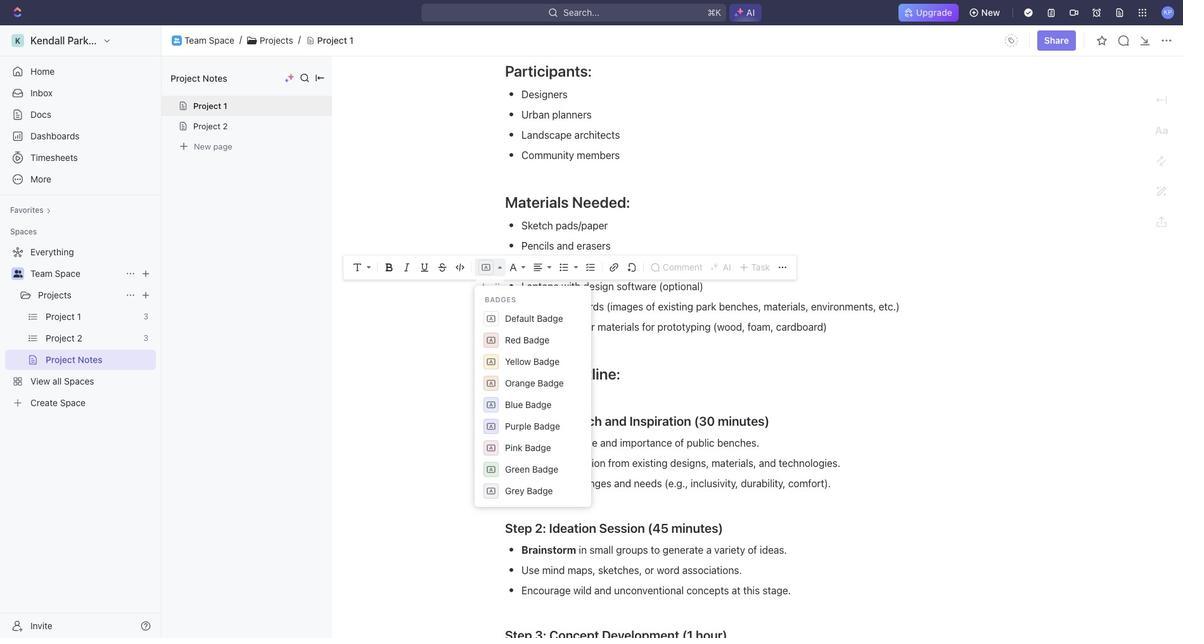 Task type: vqa. For each thing, say whether or not it's contained in the screenshot.
Participants:
yes



Task type: describe. For each thing, give the bounding box(es) containing it.
etc.)
[[879, 301, 900, 313]]

park
[[696, 301, 717, 313]]

unconventional
[[614, 585, 684, 597]]

colored
[[522, 261, 558, 272]]

team for user group image on the left top of page the team space link
[[184, 35, 207, 45]]

or for markers
[[600, 261, 610, 272]]

wild
[[574, 585, 592, 597]]

or for models
[[586, 321, 595, 333]]

0 vertical spatial existing
[[658, 301, 694, 313]]

architects
[[575, 129, 620, 141]]

research
[[548, 414, 602, 429]]

badge for grey badge
[[527, 486, 553, 496]]

green badge button
[[480, 459, 586, 481]]

default badge button
[[480, 308, 586, 330]]

project 2 link
[[46, 328, 139, 349]]

spaces inside tree
[[64, 376, 94, 387]]

and down sketch pads/paper
[[557, 240, 574, 252]]

default badge
[[505, 313, 563, 324]]

variety
[[715, 545, 746, 556]]

blue badge button
[[480, 394, 586, 416]]

a
[[707, 545, 712, 556]]

badge for green badge
[[532, 464, 559, 475]]

orange badge
[[505, 378, 564, 389]]

identify challenges and needs (e.g., inclusivity, durability, comfort).
[[522, 478, 831, 489]]

inbox link
[[5, 83, 156, 103]]

(wood,
[[714, 321, 745, 333]]

badge for purple badge
[[534, 421, 560, 432]]

view all spaces
[[30, 376, 94, 387]]

home link
[[5, 61, 156, 82]]

gather
[[522, 458, 555, 469]]

markers
[[561, 261, 598, 272]]

project 2 inside tree
[[46, 333, 82, 344]]

1 horizontal spatial dropdown menu image
[[778, 262, 788, 273]]

ai inside dropdown button
[[723, 262, 731, 273]]

orange badge button
[[480, 373, 586, 394]]

designs,
[[671, 458, 709, 469]]

2 horizontal spatial dropdown menu image
[[1002, 30, 1022, 51]]

0 vertical spatial of
[[646, 301, 656, 313]]

and down the from
[[614, 478, 632, 489]]

project inside the "project 1" link
[[46, 311, 75, 322]]

brainstorm in small groups to generate a variety of ideas.
[[522, 545, 787, 556]]

cardboard)
[[776, 321, 827, 333]]

comment
[[663, 262, 703, 273]]

challenges
[[562, 478, 612, 489]]

kendall
[[30, 35, 65, 46]]

0 horizontal spatial spaces
[[10, 227, 37, 236]]

kendall parks's workspace, , element
[[11, 34, 24, 47]]

planners
[[553, 109, 592, 120]]

discuss the role and importance of public benches.
[[522, 437, 760, 449]]

kp button
[[1158, 3, 1179, 23]]

3 for 2
[[144, 333, 148, 343]]

concepts
[[687, 585, 729, 597]]

docs
[[30, 109, 51, 120]]

sketch pads/paper
[[522, 220, 608, 231]]

0 horizontal spatial dropdown menu image
[[572, 261, 580, 275]]

materials
[[505, 193, 569, 211]]

step 2: ideation session (45 minutes)
[[505, 521, 723, 536]]

search...
[[563, 7, 600, 18]]

(30
[[694, 414, 715, 429]]

1:
[[535, 414, 545, 429]]

space inside create space link
[[60, 398, 86, 408]]

1 vertical spatial existing
[[633, 458, 668, 469]]

project inside project 2 link
[[46, 333, 75, 344]]

home
[[30, 66, 55, 77]]

yellow badge button
[[480, 351, 586, 373]]

2 horizontal spatial 1
[[350, 35, 354, 45]]

inspiration
[[558, 458, 606, 469]]

and up the durability,
[[759, 458, 776, 469]]

favorites
[[10, 205, 43, 215]]

dashboards link
[[5, 126, 156, 146]]

ai button
[[730, 4, 762, 22]]

blue
[[505, 399, 523, 410]]

models
[[550, 321, 583, 333]]

view all spaces link
[[5, 372, 153, 392]]

step for step 1: research and inspiration (30 minutes)
[[505, 414, 532, 429]]

environments,
[[811, 301, 876, 313]]

to
[[651, 545, 660, 556]]

needs
[[634, 478, 662, 489]]

purple badge
[[505, 421, 560, 432]]

project notes link
[[46, 350, 153, 370]]

dashboards
[[30, 131, 80, 141]]

all
[[53, 376, 62, 387]]

1 inside tree
[[77, 311, 81, 322]]

favorites button
[[5, 203, 56, 218]]

inclusivity,
[[691, 478, 739, 489]]

identify
[[522, 478, 560, 489]]

community members
[[522, 150, 620, 161]]

badge for blue badge
[[526, 399, 552, 410]]

upgrade link
[[899, 4, 959, 22]]

3 for 1
[[144, 312, 148, 321]]

new button
[[964, 3, 1008, 23]]

new for new page
[[194, 141, 211, 151]]

task
[[752, 262, 770, 273]]

user group image
[[174, 38, 180, 43]]

0 vertical spatial 2
[[223, 121, 228, 131]]

timesheets link
[[5, 148, 156, 168]]

benches.
[[718, 437, 760, 449]]

team space link for user group image on the left top of page
[[184, 35, 234, 46]]

team space for user group image on the left top of page
[[184, 35, 234, 45]]

ideas.
[[760, 545, 787, 556]]

badges
[[485, 295, 516, 304]]

2:
[[535, 521, 547, 536]]

participants:
[[505, 62, 592, 80]]

from
[[608, 458, 630, 469]]

1 horizontal spatial notes
[[203, 73, 227, 83]]

2 horizontal spatial or
[[645, 565, 654, 576]]

sidebar navigation
[[0, 25, 164, 638]]

designers
[[522, 89, 568, 100]]

view
[[30, 376, 50, 387]]

orange
[[505, 378, 536, 389]]

for
[[642, 321, 655, 333]]

kp
[[1164, 8, 1173, 16]]

foam,
[[748, 321, 774, 333]]



Task type: locate. For each thing, give the bounding box(es) containing it.
team inside tree
[[30, 268, 53, 279]]

0 horizontal spatial team
[[30, 268, 53, 279]]

badge inside "button"
[[525, 442, 551, 453]]

importance
[[620, 437, 672, 449]]

team space down everything
[[30, 268, 80, 279]]

0 vertical spatial minutes)
[[718, 414, 770, 429]]

0 vertical spatial or
[[600, 261, 610, 272]]

2 step from the top
[[505, 521, 532, 536]]

1 vertical spatial project 2
[[46, 333, 82, 344]]

existing up needs
[[633, 458, 668, 469]]

grey badge
[[505, 486, 553, 496]]

groups
[[616, 545, 648, 556]]

space for user group image on the left top of page
[[209, 35, 234, 45]]

0 horizontal spatial of
[[646, 301, 656, 313]]

1 vertical spatial step
[[505, 521, 532, 536]]

1 horizontal spatial 2
[[223, 121, 228, 131]]

project inside project notes link
[[46, 354, 75, 365]]

0 horizontal spatial project notes
[[46, 354, 103, 365]]

(e.g.,
[[665, 478, 688, 489]]

badge down green badge button
[[527, 486, 553, 496]]

2 vertical spatial or
[[645, 565, 654, 576]]

0 vertical spatial notes
[[203, 73, 227, 83]]

0 horizontal spatial inspiration
[[522, 301, 570, 313]]

0 vertical spatial new
[[982, 7, 1000, 18]]

team space for user group icon
[[30, 268, 80, 279]]

projects link
[[260, 35, 293, 46], [38, 285, 120, 306]]

projects inside tree
[[38, 290, 72, 301]]

badge for yellow badge
[[534, 356, 560, 367]]

1 vertical spatial of
[[675, 437, 684, 449]]

landscape architects
[[522, 129, 620, 141]]

2 down the "project 1" link
[[77, 333, 82, 344]]

1 vertical spatial team
[[30, 268, 53, 279]]

associations.
[[683, 565, 742, 576]]

1 horizontal spatial team
[[184, 35, 207, 45]]

badge up orange badge
[[534, 356, 560, 367]]

docs link
[[5, 105, 156, 125]]

2 inside tree
[[77, 333, 82, 344]]

dropdown menu image
[[1002, 30, 1022, 51], [572, 261, 580, 275], [778, 262, 788, 273]]

1 vertical spatial minutes)
[[672, 521, 723, 536]]

create
[[30, 398, 58, 408]]

this
[[744, 585, 760, 597]]

inspiration up default badge
[[522, 301, 570, 313]]

1 horizontal spatial inspiration
[[630, 414, 692, 429]]

1 horizontal spatial materials,
[[764, 301, 809, 313]]

3
[[144, 312, 148, 321], [144, 333, 148, 343]]

1 horizontal spatial projects link
[[260, 35, 293, 46]]

1 vertical spatial ai
[[723, 262, 731, 273]]

brainstorm
[[522, 545, 576, 556]]

projects for left projects link
[[38, 290, 72, 301]]

green badge
[[505, 464, 559, 475]]

project 1 link
[[46, 307, 139, 327]]

inbox
[[30, 87, 53, 98]]

team space inside sidebar navigation
[[30, 268, 80, 279]]

1 horizontal spatial team space
[[184, 35, 234, 45]]

1 vertical spatial team space
[[30, 268, 80, 279]]

0 vertical spatial 3
[[144, 312, 148, 321]]

grey
[[505, 486, 525, 496]]

1 vertical spatial materials,
[[712, 458, 757, 469]]

encourage wild and unconventional concepts at this stage.
[[522, 585, 791, 597]]

encourage
[[522, 585, 571, 597]]

dropdown menu image right task
[[778, 262, 788, 273]]

1 horizontal spatial or
[[600, 261, 610, 272]]

of up the for
[[646, 301, 656, 313]]

0 vertical spatial team space link
[[184, 35, 234, 46]]

badge up discuss
[[534, 421, 560, 432]]

or
[[600, 261, 610, 272], [586, 321, 595, 333], [645, 565, 654, 576]]

0 vertical spatial projects
[[260, 35, 293, 45]]

space right user group image on the left top of page
[[209, 35, 234, 45]]

badge for orange badge
[[538, 378, 564, 389]]

0 vertical spatial team space
[[184, 35, 234, 45]]

kendall parks's workspace
[[30, 35, 157, 46]]

1 vertical spatial 1
[[224, 101, 227, 111]]

1 horizontal spatial ai
[[747, 7, 755, 18]]

space
[[209, 35, 234, 45], [55, 268, 80, 279], [60, 398, 86, 408]]

team space link right user group image on the left top of page
[[184, 35, 234, 46]]

0 horizontal spatial 1
[[77, 311, 81, 322]]

use mind maps, sketches, or word associations.
[[522, 565, 742, 576]]

word
[[657, 565, 680, 576]]

1 horizontal spatial project notes
[[171, 73, 227, 83]]

ai button
[[707, 259, 735, 276]]

pink
[[505, 442, 523, 453]]

(45
[[648, 521, 669, 536]]

ai
[[747, 7, 755, 18], [723, 262, 731, 273]]

1 horizontal spatial of
[[675, 437, 684, 449]]

0 vertical spatial team
[[184, 35, 207, 45]]

inspiration boards (images of existing park benches, materials, environments, etc.)
[[522, 301, 900, 313]]

minutes) up a at the right of page
[[672, 521, 723, 536]]

project 2 up new page
[[193, 121, 228, 131]]

step
[[505, 414, 532, 429], [505, 521, 532, 536]]

0 vertical spatial inspiration
[[522, 301, 570, 313]]

1 horizontal spatial project 1
[[193, 101, 227, 111]]

materials, up cardboard)
[[764, 301, 809, 313]]

0 vertical spatial space
[[209, 35, 234, 45]]

step down blue
[[505, 414, 532, 429]]

share
[[1045, 35, 1070, 46]]

or up design at the top of page
[[600, 261, 610, 272]]

1 vertical spatial 3
[[144, 333, 148, 343]]

new left the page
[[194, 141, 211, 151]]

red badge button
[[480, 330, 586, 351]]

0 horizontal spatial projects
[[38, 290, 72, 301]]

2 horizontal spatial of
[[748, 545, 757, 556]]

1 vertical spatial new
[[194, 141, 211, 151]]

more button
[[5, 169, 156, 190]]

timesheets
[[30, 152, 78, 163]]

tree
[[5, 242, 156, 413]]

badge up red badge button
[[537, 313, 563, 324]]

members
[[577, 150, 620, 161]]

scale models or materials for prototyping (wood, foam, cardboard)
[[522, 321, 827, 333]]

inspiration up importance
[[630, 414, 692, 429]]

benches,
[[719, 301, 761, 313]]

badge up gather
[[525, 442, 551, 453]]

k
[[15, 36, 20, 45]]

1 horizontal spatial project 2
[[193, 121, 228, 131]]

1 vertical spatial projects
[[38, 290, 72, 301]]

0 horizontal spatial ai
[[723, 262, 731, 273]]

team for the team space link corresponding to user group icon
[[30, 268, 53, 279]]

0 vertical spatial materials,
[[764, 301, 809, 313]]

3 right the "project 1" link
[[144, 312, 148, 321]]

new for new
[[982, 7, 1000, 18]]

0 vertical spatial 1
[[350, 35, 354, 45]]

and right role
[[600, 437, 618, 449]]

urban planners
[[522, 109, 592, 120]]

0 horizontal spatial materials,
[[712, 458, 757, 469]]

badge for pink badge
[[525, 442, 551, 453]]

1 vertical spatial project notes
[[46, 354, 103, 365]]

and right wild
[[595, 585, 612, 597]]

(images
[[607, 301, 644, 313]]

0 horizontal spatial project 1
[[46, 311, 81, 322]]

1 horizontal spatial team space link
[[184, 35, 234, 46]]

small
[[590, 545, 614, 556]]

ai inside button
[[747, 7, 755, 18]]

badge down scale at left bottom
[[524, 335, 550, 345]]

erasers
[[577, 240, 611, 252]]

0 vertical spatial projects link
[[260, 35, 293, 46]]

1 step from the top
[[505, 414, 532, 429]]

2 up the page
[[223, 121, 228, 131]]

1 vertical spatial projects link
[[38, 285, 120, 306]]

0 vertical spatial spaces
[[10, 227, 37, 236]]

and
[[557, 240, 574, 252], [605, 414, 627, 429], [600, 437, 618, 449], [759, 458, 776, 469], [614, 478, 632, 489], [595, 585, 612, 597]]

laptops
[[522, 281, 559, 292]]

space down view all spaces link
[[60, 398, 86, 408]]

or down boards
[[586, 321, 595, 333]]

1 vertical spatial team space link
[[30, 264, 120, 284]]

badge up identify
[[532, 464, 559, 475]]

0 horizontal spatial team space
[[30, 268, 80, 279]]

notes inside tree
[[78, 354, 103, 365]]

existing up scale models or materials for prototyping (wood, foam, cardboard) at bottom
[[658, 301, 694, 313]]

space for user group icon
[[55, 268, 80, 279]]

1 vertical spatial inspiration
[[630, 414, 692, 429]]

project notes inside tree
[[46, 354, 103, 365]]

project notes up view all spaces link
[[46, 354, 103, 365]]

2
[[223, 121, 228, 131], [77, 333, 82, 344]]

spaces up create space link
[[64, 376, 94, 387]]

space down everything link on the left top of page
[[55, 268, 80, 279]]

materials, down benches.
[[712, 458, 757, 469]]

badge up 1:
[[526, 399, 552, 410]]

workspace
[[104, 35, 157, 46]]

1 vertical spatial spaces
[[64, 376, 94, 387]]

0 horizontal spatial 2
[[77, 333, 82, 344]]

page
[[213, 141, 232, 151]]

1 horizontal spatial new
[[982, 7, 1000, 18]]

2 horizontal spatial project 1
[[317, 35, 354, 45]]

badge for default badge
[[537, 313, 563, 324]]

2 vertical spatial space
[[60, 398, 86, 408]]

team right user group image on the left top of page
[[184, 35, 207, 45]]

0 vertical spatial step
[[505, 414, 532, 429]]

team space right user group image on the left top of page
[[184, 35, 234, 45]]

⌘k
[[708, 7, 721, 18]]

of left ideas.
[[748, 545, 757, 556]]

team right user group icon
[[30, 268, 53, 279]]

0 horizontal spatial new
[[194, 141, 211, 151]]

pink badge button
[[480, 437, 586, 459]]

tree inside sidebar navigation
[[5, 242, 156, 413]]

0 vertical spatial project 1
[[317, 35, 354, 45]]

tree containing everything
[[5, 242, 156, 413]]

1
[[350, 35, 354, 45], [224, 101, 227, 111], [77, 311, 81, 322]]

urban
[[522, 109, 550, 120]]

new
[[982, 7, 1000, 18], [194, 141, 211, 151]]

0 horizontal spatial projects link
[[38, 285, 120, 306]]

0 horizontal spatial or
[[586, 321, 595, 333]]

1 3 from the top
[[144, 312, 148, 321]]

projects for the right projects link
[[260, 35, 293, 45]]

1 horizontal spatial projects
[[260, 35, 293, 45]]

1 horizontal spatial 1
[[224, 101, 227, 111]]

sketches,
[[598, 565, 642, 576]]

maps,
[[568, 565, 596, 576]]

colored markers or pencils
[[522, 261, 645, 272]]

durability,
[[741, 478, 786, 489]]

minutes)
[[718, 414, 770, 429], [672, 521, 723, 536]]

gather inspiration from existing designs, materials, and technologies.
[[522, 458, 841, 469]]

boards
[[572, 301, 604, 313]]

create space link
[[5, 393, 153, 413]]

1 vertical spatial notes
[[78, 354, 103, 365]]

minutes) up benches.
[[718, 414, 770, 429]]

2 vertical spatial 1
[[77, 311, 81, 322]]

comfort).
[[789, 478, 831, 489]]

0 vertical spatial ai
[[747, 7, 755, 18]]

yellow badge
[[505, 356, 560, 367]]

3 up project notes link
[[144, 333, 148, 343]]

2 vertical spatial project 1
[[46, 311, 81, 322]]

1 vertical spatial or
[[586, 321, 595, 333]]

role
[[581, 437, 598, 449]]

step for step 2: ideation session (45 minutes)
[[505, 521, 532, 536]]

1 vertical spatial project 1
[[193, 101, 227, 111]]

design
[[584, 281, 614, 292]]

upgrade
[[916, 7, 953, 18]]

badge down yellow badge button
[[538, 378, 564, 389]]

dropdown menu image up the with
[[572, 261, 580, 275]]

dropdown menu image down new button
[[1002, 30, 1022, 51]]

0 horizontal spatial team space link
[[30, 264, 120, 284]]

0 horizontal spatial project 2
[[46, 333, 82, 344]]

ideation
[[549, 521, 597, 536]]

use
[[522, 565, 540, 576]]

existing
[[658, 301, 694, 313], [633, 458, 668, 469]]

team space link for user group icon
[[30, 264, 120, 284]]

at
[[732, 585, 741, 597]]

new right upgrade on the right of page
[[982, 7, 1000, 18]]

new page
[[194, 141, 232, 151]]

2 3 from the top
[[144, 333, 148, 343]]

or left word
[[645, 565, 654, 576]]

ai right ⌘k
[[747, 7, 755, 18]]

step left 2:
[[505, 521, 532, 536]]

1 horizontal spatial spaces
[[64, 376, 94, 387]]

and up discuss the role and importance of public benches.
[[605, 414, 627, 429]]

mind
[[542, 565, 565, 576]]

project 1 inside tree
[[46, 311, 81, 322]]

blue badge
[[505, 399, 552, 410]]

invite
[[30, 620, 52, 631]]

1 vertical spatial 2
[[77, 333, 82, 344]]

landscape
[[522, 129, 572, 141]]

project 2 down the "project 1" link
[[46, 333, 82, 344]]

project notes down user group image on the left top of page
[[171, 73, 227, 83]]

1 vertical spatial space
[[55, 268, 80, 279]]

0 horizontal spatial notes
[[78, 354, 103, 365]]

2 vertical spatial of
[[748, 545, 757, 556]]

spaces down favorites
[[10, 227, 37, 236]]

team space link down everything link on the left top of page
[[30, 264, 120, 284]]

0 vertical spatial project notes
[[171, 73, 227, 83]]

badge for red badge
[[524, 335, 550, 345]]

user group image
[[13, 270, 23, 278]]

ai left task
[[723, 262, 731, 273]]

of up 'gather inspiration from existing designs, materials, and technologies.'
[[675, 437, 684, 449]]

new inside button
[[982, 7, 1000, 18]]

more
[[30, 174, 51, 184]]

prototyping
[[658, 321, 711, 333]]

0 vertical spatial project 2
[[193, 121, 228, 131]]



